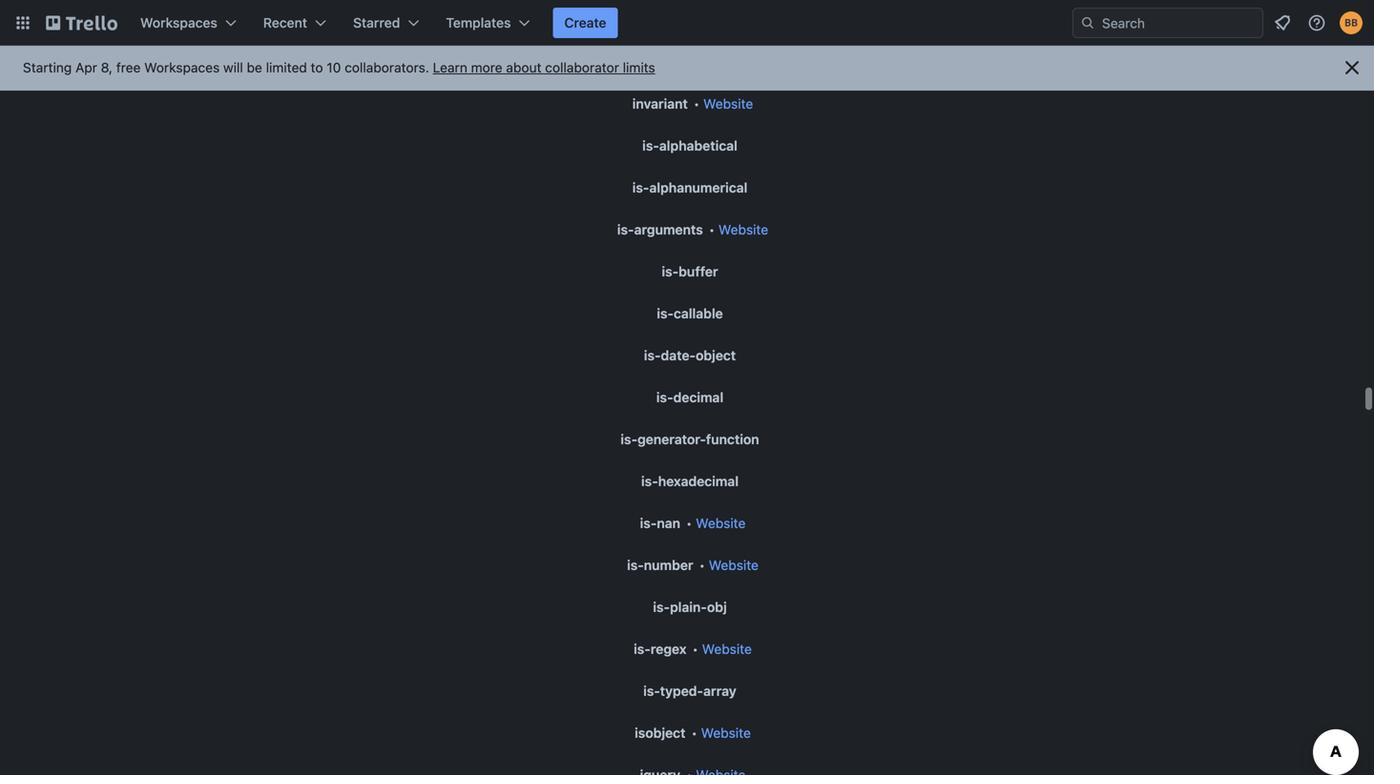 Task type: describe. For each thing, give the bounding box(es) containing it.
more
[[471, 60, 503, 75]]

is-plain-obj button
[[642, 595, 733, 621]]

website for is-number • website
[[709, 558, 759, 574]]

is- for alphabetical
[[642, 138, 659, 154]]

invariant
[[632, 96, 688, 112]]

back to home image
[[46, 8, 117, 38]]

website link for is-arguments • website
[[719, 222, 768, 238]]

recent
[[263, 15, 307, 31]]

1 vertical spatial workspaces
[[144, 60, 220, 75]]

Search field
[[1096, 9, 1263, 37]]

is-date-object button
[[633, 343, 742, 369]]

collaborator
[[545, 60, 619, 75]]

generator-
[[638, 432, 706, 448]]

is-typed-array button
[[632, 679, 742, 705]]

• for nan
[[686, 516, 692, 532]]

website link for is-number • website
[[709, 558, 759, 574]]

isobject
[[635, 726, 686, 742]]

object
[[696, 348, 736, 364]]

is-callable button
[[645, 301, 729, 327]]

array
[[703, 684, 737, 700]]

is-nan button
[[629, 511, 686, 537]]

decimal
[[673, 390, 724, 406]]

learn more about collaborator limits link
[[433, 60, 655, 75]]

to
[[311, 60, 323, 75]]

is-alphanumerical
[[632, 180, 748, 196]]

arguments
[[634, 222, 703, 238]]

is-regex button
[[622, 637, 692, 663]]

starting apr 8, free workspaces will be limited to 10 collaborators. learn more about collaborator limits
[[23, 60, 655, 75]]

number
[[644, 558, 693, 574]]

is- for generator-
[[621, 432, 638, 448]]

isobject button
[[623, 721, 691, 747]]

website link for invariant • website
[[703, 96, 753, 112]]

apr
[[75, 60, 97, 75]]

buffer
[[679, 264, 718, 280]]

10
[[327, 60, 341, 75]]

is-typed-array
[[643, 684, 737, 700]]

is- for callable
[[657, 306, 674, 322]]

8,
[[101, 60, 113, 75]]

invariant button
[[621, 91, 694, 117]]

website up the "alphabetical"
[[703, 96, 753, 112]]

be
[[247, 60, 262, 75]]

is-plain-obj
[[653, 600, 727, 616]]

function
[[706, 432, 759, 448]]

is-number • website
[[627, 558, 759, 574]]

• right isobject
[[691, 726, 698, 742]]

is-callable
[[657, 306, 723, 322]]

is-hexadecimal
[[641, 474, 739, 490]]

primary element
[[0, 0, 1374, 46]]

is- for hexadecimal
[[641, 474, 658, 490]]

is-generator-function
[[621, 432, 759, 448]]

alphanumerical
[[649, 180, 748, 196]]

is-decimal
[[656, 390, 724, 406]]

nan
[[657, 516, 680, 532]]



Task type: vqa. For each thing, say whether or not it's contained in the screenshot.
Email address or name text field
no



Task type: locate. For each thing, give the bounding box(es) containing it.
is- for nan
[[640, 516, 657, 532]]

is- for decimal
[[656, 390, 673, 406]]

is-arguments button
[[606, 217, 709, 243]]

search image
[[1080, 15, 1096, 31]]

website for is-nan • website
[[696, 516, 746, 532]]

website down array
[[701, 726, 751, 742]]

is- for typed-
[[643, 684, 660, 700]]

create
[[564, 15, 606, 31]]

templates button
[[435, 8, 542, 38]]

hexadecimal
[[658, 474, 739, 490]]

website
[[703, 96, 753, 112], [719, 222, 768, 238], [696, 516, 746, 532], [709, 558, 759, 574], [702, 642, 752, 658], [701, 726, 751, 742]]

website link for is-nan • website
[[696, 516, 746, 532]]

workspaces
[[140, 15, 217, 31], [144, 60, 220, 75]]

is- up is-nan 'button'
[[641, 474, 658, 490]]

website link
[[703, 96, 753, 112], [719, 222, 768, 238], [696, 516, 746, 532], [709, 558, 759, 574], [702, 642, 752, 658], [701, 726, 751, 742]]

callable
[[674, 306, 723, 322]]

date-
[[661, 348, 696, 364]]

• right nan
[[686, 516, 692, 532]]

is-hexadecimal button
[[630, 469, 744, 495]]

obj
[[707, 600, 727, 616]]

is- for number
[[627, 558, 644, 574]]

starred
[[353, 15, 400, 31]]

is- inside button
[[632, 180, 649, 196]]

0 vertical spatial workspaces
[[140, 15, 217, 31]]

regex
[[651, 642, 687, 658]]

• right number
[[699, 558, 705, 574]]

• for number
[[699, 558, 705, 574]]

• right arguments
[[709, 222, 715, 238]]

is- for regex
[[634, 642, 651, 658]]

is-alphanumerical button
[[621, 175, 753, 201]]

is- down is-plain-obj button
[[634, 642, 651, 658]]

is- for plain-
[[653, 600, 670, 616]]

• right invariant
[[694, 96, 700, 112]]

website down alphanumerical
[[719, 222, 768, 238]]

is- for buffer
[[662, 264, 679, 280]]

free
[[116, 60, 141, 75]]

open information menu image
[[1308, 13, 1327, 32]]

website up array
[[702, 642, 752, 658]]

is- down invariant button
[[642, 138, 659, 154]]

• for arguments
[[709, 222, 715, 238]]

is- inside 'button'
[[621, 432, 638, 448]]

is-buffer
[[662, 264, 718, 280]]

about
[[506, 60, 542, 75]]

workspaces up free
[[140, 15, 217, 31]]

templates
[[446, 15, 511, 31]]

• right regex
[[692, 642, 699, 658]]

is-number button
[[616, 553, 699, 579]]

is- down "is-number" button
[[653, 600, 670, 616]]

website link for isobject • website
[[701, 726, 751, 742]]

starting
[[23, 60, 72, 75]]

alphabetical
[[659, 138, 738, 154]]

limited
[[266, 60, 307, 75]]

is-alphabetical
[[642, 138, 738, 154]]

workspaces down workspaces dropdown button
[[144, 60, 220, 75]]

typed-
[[660, 684, 703, 700]]

website link for is-regex • website
[[702, 642, 752, 658]]

bob builder (bobbuilder40) image
[[1340, 11, 1363, 34]]

isobject • website
[[635, 726, 751, 742]]

is- for alphanumerical
[[632, 180, 649, 196]]

is- up is-hexadecimal button
[[621, 432, 638, 448]]

workspaces button
[[129, 8, 248, 38]]

website link up the "alphabetical"
[[703, 96, 753, 112]]

is-arguments • website
[[617, 222, 768, 238]]

will
[[223, 60, 243, 75]]

invariant • website
[[632, 96, 753, 112]]

is- up is-arguments button
[[632, 180, 649, 196]]

is-date-object
[[644, 348, 736, 364]]

is-decimal button
[[645, 385, 729, 411]]

is-alphabetical button
[[631, 133, 743, 159]]

is- down is-nan 'button'
[[627, 558, 644, 574]]

collaborators.
[[345, 60, 429, 75]]

• for regex
[[692, 642, 699, 658]]

website link up array
[[702, 642, 752, 658]]

is-nan • website
[[640, 516, 746, 532]]

is- up "is-number" button
[[640, 516, 657, 532]]

is- down is-regex button
[[643, 684, 660, 700]]

is- for arguments
[[617, 222, 634, 238]]

is- down arguments
[[662, 264, 679, 280]]

is-
[[642, 138, 659, 154], [632, 180, 649, 196], [617, 222, 634, 238], [662, 264, 679, 280], [657, 306, 674, 322], [644, 348, 661, 364], [656, 390, 673, 406], [621, 432, 638, 448], [641, 474, 658, 490], [640, 516, 657, 532], [627, 558, 644, 574], [653, 600, 670, 616], [634, 642, 651, 658], [643, 684, 660, 700]]

is- down is-alphanumerical button
[[617, 222, 634, 238]]

is-generator-function button
[[609, 427, 765, 453]]

website link down "hexadecimal"
[[696, 516, 746, 532]]

is-buffer button
[[650, 259, 724, 285]]

is-regex • website
[[634, 642, 752, 658]]

is- for date-
[[644, 348, 661, 364]]

website up "obj"
[[709, 558, 759, 574]]

website down "hexadecimal"
[[696, 516, 746, 532]]

workspaces inside dropdown button
[[140, 15, 217, 31]]

•
[[694, 96, 700, 112], [709, 222, 715, 238], [686, 516, 692, 532], [699, 558, 705, 574], [692, 642, 699, 658], [691, 726, 698, 742]]

recent button
[[252, 8, 338, 38]]

limits
[[623, 60, 655, 75]]

0 notifications image
[[1271, 11, 1294, 34]]

is- up generator-
[[656, 390, 673, 406]]

starred button
[[342, 8, 431, 38]]

website link down array
[[701, 726, 751, 742]]

website link down alphanumerical
[[719, 222, 768, 238]]

create button
[[553, 8, 618, 38]]

website link up "obj"
[[709, 558, 759, 574]]

website for is-arguments • website
[[719, 222, 768, 238]]

is- up date-
[[657, 306, 674, 322]]

plain-
[[670, 600, 707, 616]]

website for is-regex • website
[[702, 642, 752, 658]]

learn
[[433, 60, 467, 75]]

is- down is-callable button
[[644, 348, 661, 364]]



